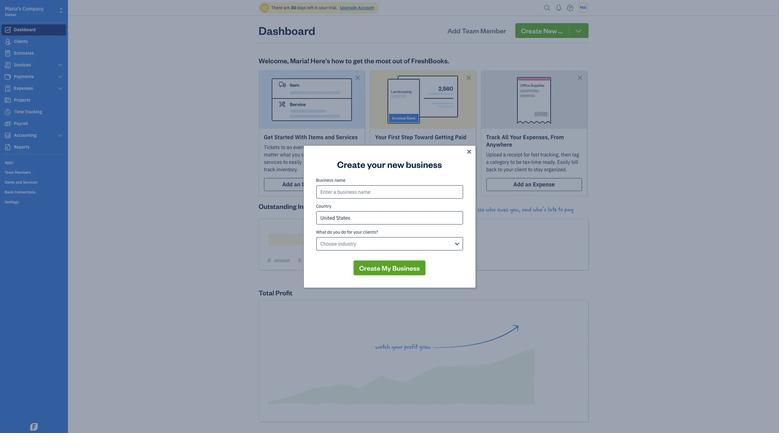 Task type: describe. For each thing, give the bounding box(es) containing it.
stay
[[534, 167, 543, 173]]

create your new business
[[337, 158, 442, 170]]

looks
[[437, 159, 449, 165]]

be
[[516, 159, 522, 165]]

that
[[375, 152, 384, 158]]

add
[[312, 152, 320, 158]]

your inside track all your expenses, from anywhere
[[510, 134, 522, 141]]

get for get started with items and services
[[264, 134, 273, 141]]

tag
[[573, 152, 580, 158]]

crown image
[[261, 4, 268, 11]]

easily
[[289, 159, 302, 165]]

tax-
[[523, 159, 532, 165]]

get
[[353, 56, 363, 65]]

an left item
[[294, 181, 301, 188]]

total
[[259, 289, 274, 297]]

bill
[[572, 159, 579, 165]]

who
[[486, 206, 496, 214]]

time
[[532, 159, 542, 165]]

with
[[295, 134, 307, 141]]

total profit
[[259, 289, 293, 297]]

who's
[[533, 206, 547, 214]]

how
[[332, 56, 344, 65]]

services
[[264, 159, 282, 165]]

template
[[443, 144, 463, 151]]

choose industry
[[321, 241, 357, 247]]

enables
[[385, 152, 403, 158]]

maria's
[[5, 6, 21, 12]]

chevron large down image for chart icon
[[58, 133, 63, 138]]

1 horizontal spatial a
[[504, 152, 506, 158]]

go to help image
[[566, 3, 576, 13]]

company
[[22, 6, 44, 12]]

Choose industry field
[[316, 237, 463, 251]]

business inside button
[[393, 264, 420, 272]]

chart image
[[4, 133, 11, 139]]

0 horizontal spatial business
[[316, 178, 334, 183]]

all
[[502, 134, 509, 141]]

grow
[[420, 344, 431, 351]]

and for get started with items and services
[[325, 134, 335, 141]]

close image
[[466, 148, 473, 156]]

1 vertical spatial or
[[351, 159, 355, 165]]

outstanding
[[259, 202, 297, 211]]

pay
[[565, 206, 574, 214]]

paid
[[384, 144, 394, 151]]

add team member
[[448, 26, 507, 35]]

search image
[[543, 3, 553, 13]]

create my business button
[[354, 261, 426, 276]]

sell,
[[301, 152, 311, 158]]

there
[[272, 5, 283, 11]]

Country text field
[[317, 212, 463, 224]]

of
[[404, 56, 410, 65]]

upload a receipt for fast tracking, then tag a category to be tax-time ready. easily bill back to your client to stay organized.
[[487, 152, 580, 173]]

to down what
[[284, 159, 288, 165]]

get started with items and services
[[264, 134, 358, 141]]

add for add team member
[[448, 26, 461, 35]]

to left get
[[346, 56, 352, 65]]

freshbooks image
[[29, 424, 39, 431]]

are
[[284, 5, 290, 11]]

dismiss image for track all your expenses, from anywhere
[[577, 74, 584, 81]]

to left stay
[[529, 167, 533, 173]]

create for create your new business
[[337, 158, 366, 170]]

account
[[358, 5, 375, 11]]

your down that
[[367, 158, 386, 170]]

bank connections image
[[5, 190, 66, 195]]

client image
[[4, 39, 11, 45]]

started
[[275, 134, 294, 141]]

1 your from the left
[[375, 134, 387, 141]]

on
[[321, 159, 326, 165]]

welcome,
[[259, 56, 289, 65]]

add an item or service link
[[264, 178, 360, 191]]

you inside dialog
[[333, 229, 340, 235]]

first
[[388, 134, 400, 141]]

what
[[280, 152, 291, 158]]

track
[[487, 134, 501, 141]]

upgrade account link
[[339, 5, 375, 11]]

owes
[[498, 206, 509, 214]]

items
[[309, 134, 324, 141]]

add an expense
[[514, 181, 555, 188]]

upload
[[487, 152, 502, 158]]

then
[[561, 152, 572, 158]]

tickets
[[264, 144, 280, 151]]

to down category
[[498, 167, 503, 173]]

outstanding invoices
[[259, 202, 324, 211]]

report image
[[4, 144, 11, 151]]

apps image
[[5, 160, 66, 165]]

see
[[478, 206, 485, 214]]

create an invoice link
[[375, 178, 471, 191]]

organized.
[[545, 167, 567, 173]]

business
[[406, 158, 442, 170]]

invoice
[[427, 181, 446, 188]]

what do you do for your clients?
[[316, 229, 378, 235]]

create for create my business
[[360, 264, 381, 272]]

matter
[[264, 152, 279, 158]]

what
[[316, 229, 326, 235]]

add an item or service
[[283, 181, 341, 188]]

services
[[336, 134, 358, 141]]

to left be
[[511, 159, 515, 165]]

fast
[[531, 152, 540, 158]]

name
[[335, 178, 346, 183]]

client
[[515, 167, 527, 173]]

flexible
[[404, 152, 420, 158]]

chevron large down image for payment icon
[[58, 74, 63, 79]]

get for get paid faster with an invoice template that enables flexible payment options and automated reminders—and looks great.
[[375, 144, 383, 151]]

your left profit
[[392, 344, 403, 351]]

team
[[462, 26, 480, 35]]

dismiss image for your first step toward getting paid
[[466, 74, 473, 81]]

settings image
[[5, 200, 66, 205]]

payment
[[422, 152, 441, 158]]

invoice inside tickets to an event? printed t-shirts? no matter what you sell, add your items or services to easily include on an invoice or track inventory.
[[334, 159, 349, 165]]

from
[[551, 134, 564, 141]]

your right in
[[319, 5, 328, 11]]

dashboard image
[[4, 27, 11, 33]]

back
[[487, 167, 497, 173]]

maria's company owner
[[5, 6, 44, 17]]

step
[[402, 134, 413, 141]]

an inside "link"
[[526, 181, 532, 188]]

add for add an expense
[[514, 181, 524, 188]]

the
[[365, 56, 375, 65]]

paid
[[455, 134, 467, 141]]

and for see who owes you, and who's late to pay
[[522, 206, 532, 214]]

0 vertical spatial or
[[346, 152, 351, 158]]

your left 'clients?'
[[354, 229, 362, 235]]



Task type: locate. For each thing, give the bounding box(es) containing it.
add down inventory.
[[283, 181, 293, 188]]

options
[[442, 152, 459, 158]]

welcome, maria! here's how to get the most out of freshbooks.
[[259, 56, 450, 65]]

shirts?
[[330, 144, 345, 151]]

1 vertical spatial get
[[375, 144, 383, 151]]

1 horizontal spatial dismiss image
[[577, 74, 584, 81]]

0 horizontal spatial your
[[375, 134, 387, 141]]

get
[[264, 134, 273, 141], [375, 144, 383, 151]]

dismiss image
[[466, 74, 473, 81], [577, 74, 584, 81]]

your up paid
[[375, 134, 387, 141]]

2 do from the left
[[341, 229, 346, 235]]

industry
[[338, 241, 357, 247]]

2 dismiss image from the left
[[577, 74, 584, 81]]

upgrade
[[340, 5, 357, 11]]

add team member button
[[442, 23, 512, 38]]

2 your from the left
[[510, 134, 522, 141]]

0 horizontal spatial a
[[487, 159, 489, 165]]

track all your expenses, from anywhere
[[487, 134, 564, 148]]

invoice inside get paid faster with an invoice template that enables flexible payment options and automated reminders—and looks great.
[[427, 144, 442, 151]]

do up industry
[[341, 229, 346, 235]]

track
[[264, 167, 275, 173]]

create for create an invoice
[[401, 181, 418, 188]]

you,
[[510, 206, 521, 214]]

team members image
[[5, 170, 66, 175]]

add inside "link"
[[514, 181, 524, 188]]

choose
[[321, 241, 337, 247]]

do
[[327, 229, 332, 235], [341, 229, 346, 235]]

add left the team
[[448, 26, 461, 35]]

your
[[375, 134, 387, 141], [510, 134, 522, 141]]

inventory.
[[277, 167, 298, 173]]

for up industry
[[347, 229, 353, 235]]

1 horizontal spatial your
[[510, 134, 522, 141]]

printed
[[309, 144, 325, 151]]

1 do from the left
[[327, 229, 332, 235]]

your right all
[[510, 134, 522, 141]]

your first step toward getting paid
[[375, 134, 467, 141]]

and inside get paid faster with an invoice template that enables flexible payment options and automated reminders—and looks great.
[[460, 152, 468, 158]]

you up 'easily'
[[292, 152, 300, 158]]

expenses,
[[524, 134, 550, 141]]

0 vertical spatial and
[[325, 134, 335, 141]]

create
[[337, 158, 366, 170], [401, 181, 418, 188], [360, 264, 381, 272]]

0 vertical spatial a
[[504, 152, 506, 158]]

easily
[[558, 159, 571, 165]]

invoices
[[298, 202, 324, 211]]

here's
[[311, 56, 330, 65]]

create down items
[[337, 158, 366, 170]]

faster
[[395, 144, 408, 151]]

payment image
[[4, 74, 11, 80]]

3 chevron large down image from the top
[[58, 133, 63, 138]]

estimate image
[[4, 50, 11, 57]]

an inside get paid faster with an invoice template that enables flexible payment options and automated reminders—and looks great.
[[420, 144, 425, 151]]

dismiss image
[[354, 74, 361, 81]]

invoice up payment
[[427, 144, 442, 151]]

0 horizontal spatial dismiss image
[[466, 74, 473, 81]]

an
[[287, 144, 292, 151], [420, 144, 425, 151], [327, 159, 333, 165], [294, 181, 301, 188], [419, 181, 425, 188], [526, 181, 532, 188]]

add an expense link
[[487, 178, 582, 191]]

project image
[[4, 97, 11, 104]]

an left expense
[[526, 181, 532, 188]]

invoice down items
[[334, 159, 349, 165]]

0 vertical spatial chevron large down image
[[58, 63, 63, 68]]

0 horizontal spatial invoice
[[334, 159, 349, 165]]

trial.
[[329, 5, 338, 11]]

business left name
[[316, 178, 334, 183]]

for up tax-
[[524, 152, 530, 158]]

create inside button
[[360, 264, 381, 272]]

and
[[325, 134, 335, 141], [460, 152, 468, 158], [522, 206, 532, 214]]

member
[[481, 26, 507, 35]]

get up that
[[375, 144, 383, 151]]

create left my
[[360, 264, 381, 272]]

1 horizontal spatial business
[[393, 264, 420, 272]]

and up t-
[[325, 134, 335, 141]]

chevron large down image
[[58, 86, 63, 91]]

0 horizontal spatial do
[[327, 229, 332, 235]]

0 horizontal spatial add
[[283, 181, 293, 188]]

1 horizontal spatial get
[[375, 144, 383, 151]]

timer image
[[4, 109, 11, 115]]

country
[[316, 204, 332, 209]]

add inside button
[[448, 26, 461, 35]]

0 vertical spatial for
[[524, 152, 530, 158]]

service
[[322, 181, 341, 188]]

get inside get paid faster with an invoice template that enables flexible payment options and automated reminders—and looks great.
[[375, 144, 383, 151]]

your down category
[[504, 167, 514, 173]]

your inside upload a receipt for fast tracking, then tag a category to be tax-time ready. easily bill back to your client to stay organized.
[[504, 167, 514, 173]]

2 vertical spatial chevron large down image
[[58, 133, 63, 138]]

1 vertical spatial and
[[460, 152, 468, 158]]

invoice
[[427, 144, 442, 151], [334, 159, 349, 165]]

you up choose industry
[[333, 229, 340, 235]]

1 vertical spatial business
[[393, 264, 420, 272]]

get up tickets
[[264, 134, 273, 141]]

0 vertical spatial you
[[292, 152, 300, 158]]

do right what
[[327, 229, 332, 235]]

out
[[393, 56, 403, 65]]

1 vertical spatial for
[[347, 229, 353, 235]]

for
[[524, 152, 530, 158], [347, 229, 353, 235]]

business right my
[[393, 264, 420, 272]]

a up back in the right top of the page
[[487, 159, 489, 165]]

0 horizontal spatial get
[[264, 134, 273, 141]]

1 horizontal spatial invoice
[[427, 144, 442, 151]]

1 horizontal spatial for
[[524, 152, 530, 158]]

ready.
[[543, 159, 557, 165]]

1 vertical spatial chevron large down image
[[58, 74, 63, 79]]

0 vertical spatial business
[[316, 178, 334, 183]]

1 horizontal spatial add
[[448, 26, 461, 35]]

an right with
[[420, 144, 425, 151]]

late
[[548, 206, 557, 214]]

you inside tickets to an event? printed t-shirts? no matter what you sell, add your items or services to easily include on an invoice or track inventory.
[[292, 152, 300, 158]]

add down client
[[514, 181, 524, 188]]

tickets to an event? printed t-shirts? no matter what you sell, add your items or services to easily include on an invoice or track inventory.
[[264, 144, 355, 173]]

30
[[291, 5, 296, 11]]

1 dismiss image from the left
[[466, 74, 473, 81]]

add for add an item or service
[[283, 181, 293, 188]]

0 vertical spatial invoice
[[427, 144, 442, 151]]

your down t-
[[321, 152, 331, 158]]

2 horizontal spatial add
[[514, 181, 524, 188]]

t-
[[327, 144, 330, 151]]

item
[[302, 181, 314, 188]]

2 chevron large down image from the top
[[58, 74, 63, 79]]

create an invoice
[[401, 181, 446, 188]]

create down 'reminders—and'
[[401, 181, 418, 188]]

or inside add an item or service link
[[316, 181, 321, 188]]

chevron large down image for invoice icon
[[58, 63, 63, 68]]

to left "pay"
[[559, 206, 564, 214]]

reminders—and
[[401, 159, 436, 165]]

automated
[[375, 159, 400, 165]]

get paid faster with an invoice template that enables flexible payment options and automated reminders—and looks great.
[[375, 144, 468, 165]]

a up category
[[504, 152, 506, 158]]

there are 30 days left in your trial. upgrade account
[[272, 5, 375, 11]]

receipt
[[507, 152, 523, 158]]

category
[[490, 159, 510, 165]]

tracking,
[[541, 152, 560, 158]]

1 horizontal spatial do
[[341, 229, 346, 235]]

no
[[346, 144, 352, 151]]

getting
[[435, 134, 454, 141]]

1 horizontal spatial you
[[333, 229, 340, 235]]

1 vertical spatial a
[[487, 159, 489, 165]]

items and services image
[[5, 180, 66, 185]]

or
[[346, 152, 351, 158], [351, 159, 355, 165], [316, 181, 321, 188]]

with
[[409, 144, 419, 151]]

0 horizontal spatial you
[[292, 152, 300, 158]]

2 vertical spatial or
[[316, 181, 321, 188]]

Enter a business name text field
[[316, 185, 463, 199]]

2 vertical spatial create
[[360, 264, 381, 272]]

see who owes you, and who's late to pay
[[478, 206, 574, 214]]

0 vertical spatial create
[[337, 158, 366, 170]]

2 horizontal spatial and
[[522, 206, 532, 214]]

new
[[388, 158, 405, 170]]

0 horizontal spatial for
[[347, 229, 353, 235]]

0 vertical spatial get
[[264, 134, 273, 141]]

you
[[292, 152, 300, 158], [333, 229, 340, 235]]

an right on
[[327, 159, 333, 165]]

invoice image
[[4, 62, 11, 68]]

an up what
[[287, 144, 292, 151]]

for inside upload a receipt for fast tracking, then tag a category to be tax-time ready. easily bill back to your client to stay organized.
[[524, 152, 530, 158]]

2 vertical spatial and
[[522, 206, 532, 214]]

money image
[[4, 121, 11, 127]]

chevron large down image
[[58, 63, 63, 68], [58, 74, 63, 79], [58, 133, 63, 138]]

and up great.
[[460, 152, 468, 158]]

your inside tickets to an event? printed t-shirts? no matter what you sell, add your items or services to easily include on an invoice or track inventory.
[[321, 152, 331, 158]]

expense image
[[4, 86, 11, 92]]

1 vertical spatial invoice
[[334, 159, 349, 165]]

great.
[[450, 159, 463, 165]]

main element
[[0, 0, 83, 434]]

create your new business dialog
[[0, 138, 780, 296]]

1 vertical spatial you
[[333, 229, 340, 235]]

your
[[319, 5, 328, 11], [321, 152, 331, 158], [367, 158, 386, 170], [504, 167, 514, 173], [354, 229, 362, 235], [392, 344, 403, 351]]

an left invoice
[[419, 181, 425, 188]]

include
[[303, 159, 319, 165]]

to up what
[[281, 144, 286, 151]]

for inside create your new business dialog
[[347, 229, 353, 235]]

clients?
[[363, 229, 378, 235]]

1 horizontal spatial and
[[460, 152, 468, 158]]

business
[[316, 178, 334, 183], [393, 264, 420, 272]]

0 horizontal spatial and
[[325, 134, 335, 141]]

1 chevron large down image from the top
[[58, 63, 63, 68]]

in
[[315, 5, 318, 11]]

1 vertical spatial create
[[401, 181, 418, 188]]

event?
[[293, 144, 308, 151]]

items
[[332, 152, 345, 158]]

days
[[297, 5, 306, 11]]

create my business
[[360, 264, 420, 272]]

most
[[376, 56, 391, 65]]

and right you,
[[522, 206, 532, 214]]



Task type: vqa. For each thing, say whether or not it's contained in the screenshot.
CHOOSE
yes



